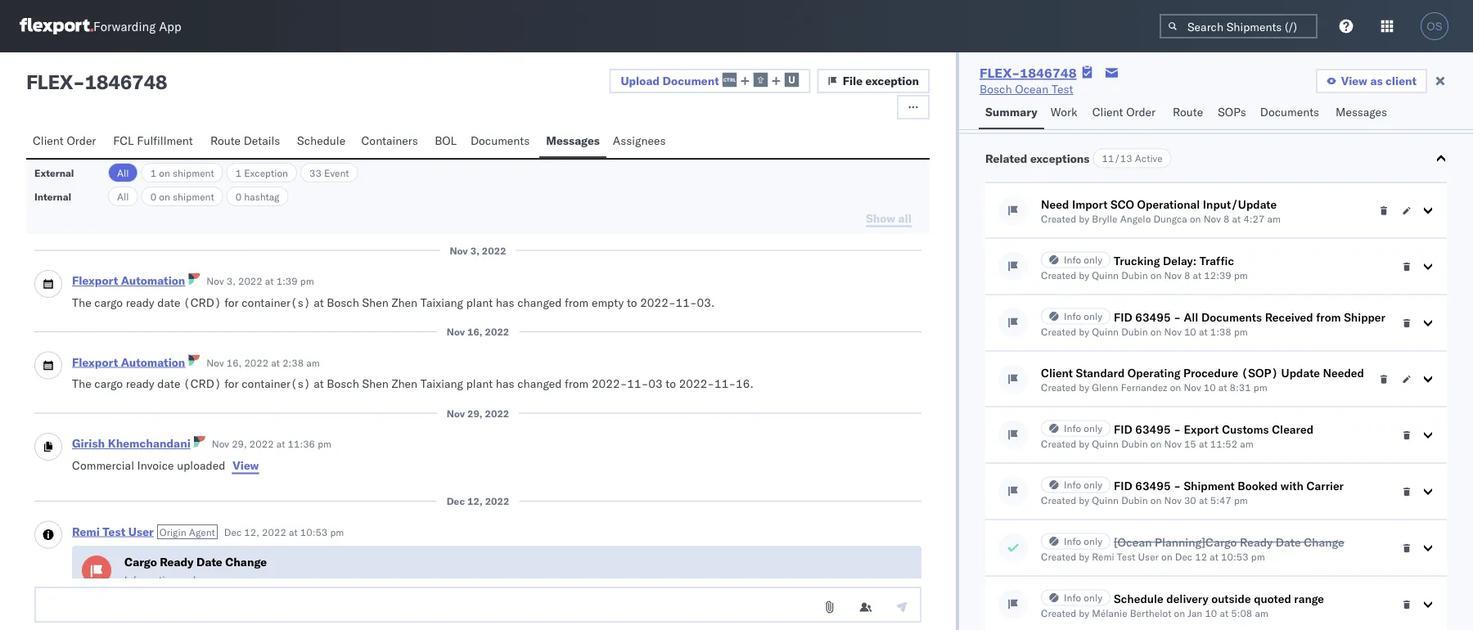 Task type: locate. For each thing, give the bounding box(es) containing it.
(sop)
[[1242, 366, 1279, 380]]

0 vertical spatial order
[[1126, 105, 1156, 119]]

1 horizontal spatial route
[[1173, 105, 1204, 119]]

12
[[1195, 551, 1208, 563]]

3 quinn from the top
[[1092, 438, 1119, 450]]

dec 12, 2022
[[447, 495, 510, 508]]

3, for nov 3, 2022
[[470, 244, 480, 257]]

2 dubin from the top
[[1122, 326, 1148, 338]]

changed for 2022-
[[518, 377, 562, 391]]

1 vertical spatial ready
[[160, 555, 194, 569]]

1 fid from the top
[[1114, 310, 1133, 324]]

info only up the created by quinn dubin on nov 30 at 5:47 pm
[[1064, 479, 1103, 491]]

0 vertical spatial view
[[1341, 74, 1368, 88]]

2 horizontal spatial client
[[1093, 105, 1124, 119]]

nov inside need import sco operational input/update created by brylle angelo dungca on nov 8 at 4:27 am
[[1204, 213, 1221, 225]]

63495 for export
[[1136, 422, 1171, 436]]

documents button right sops
[[1254, 97, 1329, 129]]

1 vertical spatial flexport
[[72, 355, 118, 369]]

related
[[986, 151, 1028, 165]]

2 shen from the top
[[362, 377, 389, 391]]

quinn up [ocean
[[1092, 494, 1119, 507]]

2 1 from the left
[[235, 167, 242, 179]]

1 63495 from the top
[[1136, 310, 1171, 324]]

client order
[[1093, 105, 1156, 119], [33, 133, 96, 148]]

1 vertical spatial order
[[67, 133, 96, 148]]

1 vertical spatial all
[[117, 190, 129, 203]]

3, for nov 3, 2022 at 1:39 pm
[[227, 275, 236, 287]]

2022 for nov 16, 2022 at 2:38 am
[[244, 357, 269, 369]]

info only for trucking delay: traffic
[[1064, 254, 1103, 266]]

1 vertical spatial container(s)
[[242, 377, 311, 391]]

2 (crd) from the top
[[183, 377, 221, 391]]

1 for from the top
[[224, 295, 239, 309]]

created inside need import sco operational input/update created by brylle angelo dungca on nov 8 at 4:27 am
[[1041, 213, 1077, 225]]

0 horizontal spatial schedule
[[297, 133, 346, 148]]

shen
[[362, 295, 389, 309], [362, 377, 389, 391]]

documents up the 1:38
[[1202, 310, 1262, 324]]

empty
[[592, 295, 624, 309]]

changed
[[518, 295, 562, 309], [518, 377, 562, 391]]

client order button up 11/13 active
[[1086, 97, 1167, 129]]

2022- left 03.
[[640, 295, 676, 309]]

2 horizontal spatial 11-
[[715, 377, 736, 391]]

2 date from the top
[[157, 377, 180, 391]]

8 down input/update at right
[[1224, 213, 1230, 225]]

5 created from the top
[[1041, 438, 1077, 450]]

2 flexport automation from the top
[[72, 355, 185, 369]]

client left standard at the bottom right of the page
[[1041, 366, 1073, 380]]

1 vertical spatial 10:53
[[1221, 551, 1249, 563]]

has for empty
[[496, 295, 515, 309]]

2 automation from the top
[[121, 355, 185, 369]]

ocean
[[1015, 82, 1049, 96]]

only up 'mélanie'
[[1084, 592, 1103, 604]]

1 taixiang from the top
[[421, 295, 463, 309]]

quinn for fid 63495 - shipment booked with carrier
[[1092, 494, 1119, 507]]

4 dubin from the top
[[1122, 494, 1148, 507]]

on left 15
[[1151, 438, 1162, 450]]

dubin down trucking
[[1122, 269, 1148, 282]]

0 vertical spatial 10
[[1184, 326, 1197, 338]]

by inside client standard operating procedure (sop) update needed created by glenn fernandez on nov 10 at 8:31 pm
[[1079, 381, 1090, 394]]

1 flexport from the top
[[72, 273, 118, 288]]

0 horizontal spatial 12,
[[244, 526, 259, 538]]

1 ready from the top
[[126, 295, 154, 309]]

6 info only from the top
[[1064, 592, 1103, 604]]

remi down [ocean
[[1092, 551, 1115, 563]]

1 quinn from the top
[[1092, 269, 1119, 282]]

3 info from the top
[[1064, 422, 1082, 435]]

cargo ready date change information-only
[[124, 555, 267, 586]]

ready for the cargo ready date (crd) for container(s)  at bosch shen zhen taixiang plant has changed from empty to 2022-11-03.
[[126, 295, 154, 309]]

0 horizontal spatial route
[[210, 133, 241, 148]]

1 horizontal spatial 8
[[1224, 213, 1230, 225]]

0 vertical spatial dec
[[447, 495, 465, 508]]

2 fid from the top
[[1114, 422, 1133, 436]]

schedule up berthelot
[[1114, 591, 1164, 606]]

29,
[[467, 407, 483, 420], [232, 438, 247, 450]]

1 vertical spatial messages
[[546, 133, 600, 148]]

2 horizontal spatial test
[[1117, 551, 1136, 563]]

order up external
[[67, 133, 96, 148]]

on
[[159, 167, 170, 179], [159, 190, 170, 203], [1190, 213, 1201, 225], [1151, 269, 1162, 282], [1151, 326, 1162, 338], [1170, 381, 1181, 394], [1151, 438, 1162, 450], [1151, 494, 1162, 507], [1162, 551, 1173, 563], [1174, 607, 1185, 620]]

1 info from the top
[[1064, 254, 1082, 266]]

0 vertical spatial ready
[[1240, 535, 1273, 549]]

pm inside client standard operating procedure (sop) update needed created by glenn fernandez on nov 10 at 8:31 pm
[[1254, 381, 1268, 394]]

summary button
[[979, 97, 1044, 129]]

the
[[72, 295, 91, 309], [72, 377, 91, 391]]

dubin for trucking delay: traffic
[[1122, 269, 1148, 282]]

all button for 1
[[108, 163, 138, 183]]

- left export on the right of the page
[[1174, 422, 1181, 436]]

12, for dec 12, 2022
[[467, 495, 483, 508]]

None text field
[[34, 587, 922, 623]]

container(s) for the cargo ready date (crd) for container(s)  at bosch shen zhen taixiang plant has changed from empty to 2022-11-03.
[[242, 295, 311, 309]]

only up created by quinn dubin on nov 10 at 1:38 pm at the right
[[1084, 310, 1103, 323]]

1 vertical spatial the
[[72, 377, 91, 391]]

info only
[[1064, 254, 1103, 266], [1064, 310, 1103, 323], [1064, 422, 1103, 435], [1064, 479, 1103, 491], [1064, 535, 1103, 548], [1064, 592, 1103, 604]]

0 vertical spatial has
[[496, 295, 515, 309]]

0 vertical spatial 8
[[1224, 213, 1230, 225]]

1 vertical spatial 12,
[[244, 526, 259, 538]]

info only for fid 63495 - all documents received from shipper
[[1064, 310, 1103, 323]]

63495 up created by quinn dubin on nov 10 at 1:38 pm at the right
[[1136, 310, 1171, 324]]

booked
[[1238, 478, 1278, 493]]

dubin up [ocean
[[1122, 494, 1148, 507]]

3 created from the top
[[1041, 326, 1077, 338]]

zhen for empty
[[392, 295, 418, 309]]

1 flexport automation from the top
[[72, 273, 185, 288]]

test up work at the right top
[[1052, 82, 1073, 96]]

remi
[[72, 524, 100, 539], [1092, 551, 1115, 563]]

3,
[[470, 244, 480, 257], [227, 275, 236, 287]]

dec for dec 12, 2022
[[447, 495, 465, 508]]

1 1 from the left
[[150, 167, 156, 179]]

2022-
[[640, 295, 676, 309], [592, 377, 627, 391], [679, 377, 715, 391]]

1 vertical spatial client order
[[33, 133, 96, 148]]

container(s) down 1:39
[[242, 295, 311, 309]]

2 all button from the top
[[108, 187, 138, 206]]

5 info from the top
[[1064, 535, 1082, 548]]

2:38
[[283, 357, 304, 369]]

flexport automation for the cargo ready date (crd) for container(s)  at bosch shen zhen taixiang plant has changed from empty to 2022-11-03.
[[72, 273, 185, 288]]

1 vertical spatial bosch
[[327, 295, 359, 309]]

ready up information-
[[160, 555, 194, 569]]

- left shipment
[[1174, 478, 1181, 493]]

3 63495 from the top
[[1136, 478, 1171, 493]]

1 horizontal spatial remi
[[1092, 551, 1115, 563]]

1 horizontal spatial schedule
[[1114, 591, 1164, 606]]

all button
[[108, 163, 138, 183], [108, 187, 138, 206]]

- down forwarding app link
[[73, 70, 85, 94]]

Search Shipments (/) text field
[[1160, 14, 1318, 38]]

8 down delay:
[[1184, 269, 1191, 282]]

flexport for the cargo ready date (crd) for container(s)  at bosch shen zhen taixiang plant has changed from 2022-11-03 to 2022-11-16.
[[72, 355, 118, 369]]

16,
[[467, 326, 483, 338], [227, 357, 242, 369]]

1 for 1 exception
[[235, 167, 242, 179]]

shen for empty
[[362, 295, 389, 309]]

created for schedule delivery outside quoted range
[[1041, 607, 1077, 620]]

ready
[[1240, 535, 1273, 549], [160, 555, 194, 569]]

1 zhen from the top
[[392, 295, 418, 309]]

plant up nov 29, 2022
[[466, 377, 493, 391]]

0 vertical spatial automation
[[121, 273, 185, 288]]

1 vertical spatial test
[[103, 524, 125, 539]]

63495 for shipment
[[1136, 478, 1171, 493]]

only for shipment
[[1084, 479, 1103, 491]]

1 vertical spatial zhen
[[392, 377, 418, 391]]

client order button up external
[[26, 126, 107, 158]]

external
[[34, 167, 74, 179]]

1 all button from the top
[[108, 163, 138, 183]]

flexport automation button for the cargo ready date (crd) for container(s)  at bosch shen zhen taixiang plant has changed from empty to 2022-11-03.
[[72, 273, 185, 288]]

2 vertical spatial all
[[1184, 310, 1199, 324]]

1 vertical spatial cargo
[[94, 377, 123, 391]]

plant up nov 16, 2022 at left bottom
[[466, 295, 493, 309]]

1846748 down "forwarding"
[[85, 70, 167, 94]]

quoted
[[1254, 591, 1292, 606]]

1 vertical spatial for
[[224, 377, 239, 391]]

date down with
[[1276, 535, 1301, 549]]

1 created from the top
[[1041, 213, 1077, 225]]

info for fid 63495 - export customs cleared
[[1064, 422, 1082, 435]]

2 vertical spatial dec
[[1175, 551, 1193, 563]]

only
[[1084, 254, 1103, 266], [1084, 310, 1103, 323], [1084, 422, 1103, 435], [1084, 479, 1103, 491], [1084, 535, 1103, 548], [182, 573, 201, 586], [1084, 592, 1103, 604]]

0 vertical spatial all button
[[108, 163, 138, 183]]

1 vertical spatial plant
[[466, 377, 493, 391]]

documents right sops button
[[1260, 105, 1320, 119]]

at
[[1232, 213, 1241, 225], [1193, 269, 1202, 282], [265, 275, 274, 287], [314, 295, 324, 309], [1199, 326, 1208, 338], [271, 357, 280, 369], [314, 377, 324, 391], [1219, 381, 1227, 394], [276, 438, 285, 450], [1199, 438, 1208, 450], [1199, 494, 1208, 507], [289, 526, 298, 538], [1210, 551, 1219, 563], [1220, 607, 1229, 620]]

2 flexport automation button from the top
[[72, 355, 185, 369]]

am right 4:27
[[1268, 213, 1281, 225]]

by for fid 63495 - all documents received from shipper
[[1079, 326, 1090, 338]]

63495 up the created by quinn dubin on nov 30 at 5:47 pm
[[1136, 478, 1171, 493]]

6 created from the top
[[1041, 494, 1077, 507]]

1 exception
[[235, 167, 288, 179]]

taixiang for 2022-
[[421, 377, 463, 391]]

0 vertical spatial changed
[[518, 295, 562, 309]]

shipment
[[173, 167, 214, 179], [173, 190, 214, 203]]

schedule inside button
[[297, 133, 346, 148]]

1 vertical spatial 29,
[[232, 438, 247, 450]]

2 0 from the left
[[235, 190, 242, 203]]

dec for dec 12, 2022 at 10:53 pm
[[224, 526, 242, 538]]

1 vertical spatial route
[[210, 133, 241, 148]]

1 date from the top
[[157, 295, 180, 309]]

user down [ocean
[[1138, 551, 1159, 563]]

2 for from the top
[[224, 377, 239, 391]]

only down glenn
[[1084, 422, 1103, 435]]

2 container(s) from the top
[[242, 377, 311, 391]]

1 horizontal spatial 16,
[[467, 326, 483, 338]]

info only down glenn
[[1064, 422, 1103, 435]]

created by quinn dubin on nov 10 at 1:38 pm
[[1041, 326, 1248, 338]]

fid
[[1114, 310, 1133, 324], [1114, 422, 1133, 436], [1114, 478, 1133, 493]]

0 vertical spatial container(s)
[[242, 295, 311, 309]]

2 vertical spatial client
[[1041, 366, 1073, 380]]

bosch for the cargo ready date (crd) for container(s)  at bosch shen zhen taixiang plant has changed from empty to 2022-11-03.
[[327, 295, 359, 309]]

1 0 from the left
[[150, 190, 156, 203]]

2 the from the top
[[72, 377, 91, 391]]

1 the from the top
[[72, 295, 91, 309]]

3, up nov 16, 2022 at left bottom
[[470, 244, 480, 257]]

at inside client standard operating procedure (sop) update needed created by glenn fernandez on nov 10 at 8:31 pm
[[1219, 381, 1227, 394]]

on inside client standard operating procedure (sop) update needed created by glenn fernandez on nov 10 at 8:31 pm
[[1170, 381, 1181, 394]]

(crd) down "nov 3, 2022 at 1:39 pm"
[[183, 295, 221, 309]]

has up nov 29, 2022
[[496, 377, 515, 391]]

quinn down trucking
[[1092, 269, 1119, 282]]

5 info only from the top
[[1064, 535, 1103, 548]]

has
[[496, 295, 515, 309], [496, 377, 515, 391]]

1 vertical spatial shipment
[[173, 190, 214, 203]]

1 vertical spatial flexport automation
[[72, 355, 185, 369]]

1 horizontal spatial messages
[[1336, 105, 1388, 119]]

0 vertical spatial client order
[[1093, 105, 1156, 119]]

view button
[[232, 457, 260, 474]]

3 fid from the top
[[1114, 478, 1133, 493]]

0 horizontal spatial date
[[197, 555, 222, 569]]

user
[[128, 524, 154, 539], [1138, 551, 1159, 563]]

from left empty
[[565, 295, 589, 309]]

from left 03 in the bottom left of the page
[[565, 377, 589, 391]]

6 by from the top
[[1079, 494, 1090, 507]]

16, for nov 16, 2022
[[467, 326, 483, 338]]

1 horizontal spatial 2022-
[[640, 295, 676, 309]]

route inside button
[[210, 133, 241, 148]]

on up 0 on shipment
[[159, 167, 170, 179]]

29, down the cargo ready date (crd) for container(s)  at bosch shen zhen taixiang plant has changed from 2022-11-03 to 2022-11-16. in the bottom of the page
[[467, 407, 483, 420]]

2 changed from the top
[[518, 377, 562, 391]]

7 created from the top
[[1041, 551, 1077, 563]]

6 info from the top
[[1064, 592, 1082, 604]]

taixiang up nov 16, 2022 at left bottom
[[421, 295, 463, 309]]

8 created from the top
[[1041, 607, 1077, 620]]

route left sops
[[1173, 105, 1204, 119]]

4 quinn from the top
[[1092, 494, 1119, 507]]

0 horizontal spatial user
[[128, 524, 154, 539]]

1 container(s) from the top
[[242, 295, 311, 309]]

12:39
[[1204, 269, 1232, 282]]

3 by from the top
[[1079, 326, 1090, 338]]

remi test user origin agent
[[72, 524, 215, 539]]

63495 for all
[[1136, 310, 1171, 324]]

information-
[[124, 573, 182, 586]]

route
[[1173, 105, 1204, 119], [210, 133, 241, 148]]

info only down the brylle
[[1064, 254, 1103, 266]]

63495 up created by quinn dubin on nov 15 at 11:52 am
[[1136, 422, 1171, 436]]

0 vertical spatial client
[[1093, 105, 1124, 119]]

2 plant from the top
[[466, 377, 493, 391]]

client order up external
[[33, 133, 96, 148]]

0 vertical spatial the
[[72, 295, 91, 309]]

2 quinn from the top
[[1092, 326, 1119, 338]]

2022 for dec 12, 2022 at 10:53 pm
[[262, 526, 286, 538]]

taixiang
[[421, 295, 463, 309], [421, 377, 463, 391]]

0 left hashtag at top
[[235, 190, 242, 203]]

2 info from the top
[[1064, 310, 1082, 323]]

has up nov 16, 2022 at left bottom
[[496, 295, 515, 309]]

view down nov 29, 2022 at 11:36 pm
[[233, 458, 259, 472]]

client up external
[[33, 133, 64, 148]]

1 plant from the top
[[466, 295, 493, 309]]

sops button
[[1212, 97, 1254, 129]]

1 horizontal spatial test
[[1052, 82, 1073, 96]]

fcl fulfillment
[[113, 133, 193, 148]]

details
[[244, 133, 280, 148]]

0 horizontal spatial 10:53
[[300, 526, 328, 538]]

info only for schedule delivery outside quoted range
[[1064, 592, 1103, 604]]

shipment up 0 on shipment
[[173, 167, 214, 179]]

order for right "client order" button
[[1126, 105, 1156, 119]]

0 vertical spatial ready
[[126, 295, 154, 309]]

ready down booked
[[1240, 535, 1273, 549]]

1 vertical spatial taixiang
[[421, 377, 463, 391]]

messages button down view as client button in the top of the page
[[1329, 97, 1396, 129]]

0 vertical spatial to
[[627, 295, 637, 309]]

documents button
[[1254, 97, 1329, 129], [464, 126, 540, 158]]

2022 for nov 3, 2022
[[482, 244, 506, 257]]

-
[[73, 70, 85, 94], [1174, 310, 1181, 324], [1174, 422, 1181, 436], [1174, 478, 1181, 493]]

created
[[1041, 213, 1077, 225], [1041, 269, 1077, 282], [1041, 326, 1077, 338], [1041, 381, 1077, 394], [1041, 438, 1077, 450], [1041, 494, 1077, 507], [1041, 551, 1077, 563], [1041, 607, 1077, 620]]

order up active
[[1126, 105, 1156, 119]]

2 has from the top
[[496, 377, 515, 391]]

1 down fcl fulfillment button
[[150, 167, 156, 179]]

remi down commercial on the left of the page
[[72, 524, 100, 539]]

1 flexport automation button from the top
[[72, 273, 185, 288]]

1 automation from the top
[[121, 273, 185, 288]]

0 down 1 on shipment
[[150, 190, 156, 203]]

fid up created by quinn dubin on nov 15 at 11:52 am
[[1114, 422, 1133, 436]]

1 shipment from the top
[[173, 167, 214, 179]]

route for route
[[1173, 105, 1204, 119]]

range
[[1295, 591, 1324, 606]]

date
[[1276, 535, 1301, 549], [197, 555, 222, 569]]

1 vertical spatial date
[[197, 555, 222, 569]]

route left details
[[210, 133, 241, 148]]

1 vertical spatial 3,
[[227, 275, 236, 287]]

0 vertical spatial 3,
[[470, 244, 480, 257]]

3 dubin from the top
[[1122, 438, 1148, 450]]

1 horizontal spatial 0
[[235, 190, 242, 203]]

1 vertical spatial (crd)
[[183, 377, 221, 391]]

1 horizontal spatial 1
[[235, 167, 242, 179]]

taixiang up nov 29, 2022
[[421, 377, 463, 391]]

- for fid 63495 - shipment booked with carrier
[[1174, 478, 1181, 493]]

0 horizontal spatial order
[[67, 133, 96, 148]]

2 by from the top
[[1079, 269, 1090, 282]]

2 63495 from the top
[[1136, 422, 1171, 436]]

zhen for 2022-
[[392, 377, 418, 391]]

export
[[1184, 422, 1219, 436]]

1 vertical spatial schedule
[[1114, 591, 1164, 606]]

am down the customs
[[1240, 438, 1254, 450]]

fid 63495 - shipment booked with carrier
[[1114, 478, 1344, 493]]

0 vertical spatial zhen
[[392, 295, 418, 309]]

0 vertical spatial (crd)
[[183, 295, 221, 309]]

2 created from the top
[[1041, 269, 1077, 282]]

4 info only from the top
[[1064, 479, 1103, 491]]

2 ready from the top
[[126, 377, 154, 391]]

2022
[[482, 244, 506, 257], [238, 275, 263, 287], [485, 326, 509, 338], [244, 357, 269, 369], [485, 407, 509, 420], [250, 438, 274, 450], [485, 495, 510, 508], [262, 526, 286, 538]]

11:52
[[1211, 438, 1238, 450]]

to right empty
[[627, 295, 637, 309]]

1 by from the top
[[1079, 213, 1090, 225]]

3 info only from the top
[[1064, 422, 1103, 435]]

1 horizontal spatial to
[[666, 377, 676, 391]]

0 horizontal spatial 16,
[[227, 357, 242, 369]]

2 info only from the top
[[1064, 310, 1103, 323]]

2 vertical spatial test
[[1117, 551, 1136, 563]]

by for fid 63495 - export customs cleared
[[1079, 438, 1090, 450]]

1 vertical spatial change
[[225, 555, 267, 569]]

1 shen from the top
[[362, 295, 389, 309]]

shen for 2022-
[[362, 377, 389, 391]]

dubin left 15
[[1122, 438, 1148, 450]]

33 event
[[309, 167, 349, 179]]

1 dubin from the top
[[1122, 269, 1148, 282]]

only left [ocean
[[1084, 535, 1103, 548]]

1 vertical spatial has
[[496, 377, 515, 391]]

0 vertical spatial user
[[128, 524, 154, 539]]

container(s) for the cargo ready date (crd) for container(s)  at bosch shen zhen taixiang plant has changed from 2022-11-03 to 2022-11-16.
[[242, 377, 311, 391]]

29, up view button
[[232, 438, 247, 450]]

(crd) for the cargo ready date (crd) for container(s)  at bosch shen zhen taixiang plant has changed from empty to 2022-11-03.
[[183, 295, 221, 309]]

dec
[[447, 495, 465, 508], [224, 526, 242, 538], [1175, 551, 1193, 563]]

1 has from the top
[[496, 295, 515, 309]]

0 vertical spatial flexport automation button
[[72, 273, 185, 288]]

messages left assignees
[[546, 133, 600, 148]]

test down [ocean
[[1117, 551, 1136, 563]]

change down dec 12, 2022 at 10:53 pm
[[225, 555, 267, 569]]

schedule delivery outside quoted range
[[1114, 591, 1324, 606]]

7 by from the top
[[1079, 551, 1090, 563]]

4 created from the top
[[1041, 381, 1077, 394]]

all for 0
[[117, 190, 129, 203]]

quinn down glenn
[[1092, 438, 1119, 450]]

am inside need import sco operational input/update created by brylle angelo dungca on nov 8 at 4:27 am
[[1268, 213, 1281, 225]]

as
[[1371, 74, 1383, 88]]

date for the cargo ready date (crd) for container(s)  at bosch shen zhen taixiang plant has changed from empty to 2022-11-03.
[[157, 295, 180, 309]]

2 taixiang from the top
[[421, 377, 463, 391]]

client right work button
[[1093, 105, 1124, 119]]

1 vertical spatial 8
[[1184, 269, 1191, 282]]

on right dungca
[[1190, 213, 1201, 225]]

1 vertical spatial changed
[[518, 377, 562, 391]]

1 info only from the top
[[1064, 254, 1103, 266]]

upload document
[[621, 73, 719, 88]]

cargo for the cargo ready date (crd) for container(s)  at bosch shen zhen taixiang plant has changed from empty to 2022-11-03.
[[94, 295, 123, 309]]

1 horizontal spatial messages button
[[1329, 97, 1396, 129]]

8 by from the top
[[1079, 607, 1090, 620]]

route inside button
[[1173, 105, 1204, 119]]

nov 3, 2022
[[450, 244, 506, 257]]

1 left exception
[[235, 167, 242, 179]]

2 vertical spatial 63495
[[1136, 478, 1171, 493]]

schedule
[[297, 133, 346, 148], [1114, 591, 1164, 606]]

4 by from the top
[[1079, 381, 1090, 394]]

date
[[157, 295, 180, 309], [157, 377, 180, 391]]

for down "nov 3, 2022 at 1:39 pm"
[[224, 295, 239, 309]]

0 vertical spatial all
[[117, 167, 129, 179]]

2 cargo from the top
[[94, 377, 123, 391]]

- for fid 63495 - all documents received from shipper
[[1174, 310, 1181, 324]]

1 (crd) from the top
[[183, 295, 221, 309]]

0 vertical spatial 12,
[[467, 495, 483, 508]]

at inside need import sco operational input/update created by brylle angelo dungca on nov 8 at 4:27 am
[[1232, 213, 1241, 225]]

only for quoted
[[1084, 592, 1103, 604]]

forwarding app link
[[20, 18, 181, 34]]

0 vertical spatial documents
[[1260, 105, 1320, 119]]

bosch
[[980, 82, 1012, 96], [327, 295, 359, 309], [327, 377, 359, 391]]

1 vertical spatial ready
[[126, 377, 154, 391]]

dubin up operating
[[1122, 326, 1148, 338]]

container(s) down nov 16, 2022 at 2:38 am
[[242, 377, 311, 391]]

1846748 up ocean
[[1020, 65, 1077, 81]]

2 flexport from the top
[[72, 355, 118, 369]]

date inside cargo ready date change information-only
[[197, 555, 222, 569]]

1 horizontal spatial client order
[[1093, 105, 1156, 119]]

0 vertical spatial flexport automation
[[72, 273, 185, 288]]

info only left [ocean
[[1064, 535, 1103, 548]]

ready inside cargo ready date change information-only
[[160, 555, 194, 569]]

pm
[[1234, 269, 1248, 282], [300, 275, 314, 287], [1234, 326, 1248, 338], [1254, 381, 1268, 394], [318, 438, 332, 450], [1234, 494, 1248, 507], [330, 526, 344, 538], [1251, 551, 1265, 563]]

1 changed from the top
[[518, 295, 562, 309]]

from for the cargo ready date (crd) for container(s)  at bosch shen zhen taixiang plant has changed from empty to 2022-11-03.
[[565, 295, 589, 309]]

0 vertical spatial change
[[1304, 535, 1345, 549]]

plant for 2022-
[[466, 377, 493, 391]]

change
[[1304, 535, 1345, 549], [225, 555, 267, 569]]

test up cargo
[[103, 524, 125, 539]]

test
[[1052, 82, 1073, 96], [103, 524, 125, 539], [1117, 551, 1136, 563]]

fid 63495 - export customs cleared
[[1114, 422, 1314, 436]]

dec 12, 2022 at 10:53 pm
[[224, 526, 344, 538]]

the cargo ready date (crd) for container(s)  at bosch shen zhen taixiang plant has changed from 2022-11-03 to 2022-11-16.
[[72, 377, 754, 391]]

fid up created by quinn dubin on nov 10 at 1:38 pm at the right
[[1114, 310, 1133, 324]]

documents button right bol
[[464, 126, 540, 158]]

1 cargo from the top
[[94, 295, 123, 309]]

fid up the created by quinn dubin on nov 30 at 5:47 pm
[[1114, 478, 1133, 493]]

shipment for 1 on shipment
[[173, 167, 214, 179]]

received
[[1265, 310, 1314, 324]]

nov 29, 2022
[[447, 407, 509, 420]]

[ocean
[[1114, 535, 1152, 549]]

2 shipment from the top
[[173, 190, 214, 203]]

shipment down 1 on shipment
[[173, 190, 214, 203]]

10 right jan
[[1205, 607, 1218, 620]]

for down nov 16, 2022 at 2:38 am
[[224, 377, 239, 391]]

file exception button
[[818, 69, 930, 93], [818, 69, 930, 93]]

client
[[1093, 105, 1124, 119], [33, 133, 64, 148], [1041, 366, 1073, 380]]

only up the created by quinn dubin on nov 30 at 5:47 pm
[[1084, 479, 1103, 491]]

1 vertical spatial date
[[157, 377, 180, 391]]

15
[[1184, 438, 1197, 450]]

outside
[[1212, 591, 1251, 606]]

to right 03 in the bottom left of the page
[[666, 377, 676, 391]]

4 info from the top
[[1064, 479, 1082, 491]]

1 horizontal spatial client
[[1041, 366, 1073, 380]]

2 zhen from the top
[[392, 377, 418, 391]]

2022 for nov 3, 2022 at 1:39 pm
[[238, 275, 263, 287]]

1 vertical spatial 16,
[[227, 357, 242, 369]]

documents right bol "button"
[[471, 133, 530, 148]]

created for trucking delay: traffic
[[1041, 269, 1077, 282]]

5 by from the top
[[1079, 438, 1090, 450]]

client order up 11/13
[[1093, 105, 1156, 119]]

0 vertical spatial 29,
[[467, 407, 483, 420]]

messages down view as client button in the top of the page
[[1336, 105, 1388, 119]]

1 horizontal spatial date
[[1276, 535, 1301, 549]]

on down 1 on shipment
[[159, 190, 170, 203]]

view left as
[[1341, 74, 1368, 88]]

2 vertical spatial bosch
[[327, 377, 359, 391]]

fid for fid 63495 - export customs cleared
[[1114, 422, 1133, 436]]

bosch for the cargo ready date (crd) for container(s)  at bosch shen zhen taixiang plant has changed from 2022-11-03 to 2022-11-16.
[[327, 377, 359, 391]]



Task type: vqa. For each thing, say whether or not it's contained in the screenshot.
Shipments link
no



Task type: describe. For each thing, give the bounding box(es) containing it.
forwarding app
[[93, 18, 181, 34]]

0 vertical spatial 10:53
[[300, 526, 328, 538]]

only down the brylle
[[1084, 254, 1103, 266]]

exception
[[866, 74, 919, 88]]

berthelot
[[1130, 607, 1172, 620]]

dubin for fid 63495 - all documents received from shipper
[[1122, 326, 1148, 338]]

fcl
[[113, 133, 134, 148]]

on inside need import sco operational input/update created by brylle angelo dungca on nov 8 at 4:27 am
[[1190, 213, 1201, 225]]

document
[[663, 73, 719, 88]]

exception
[[244, 167, 288, 179]]

1 horizontal spatial client order button
[[1086, 97, 1167, 129]]

- for fid 63495 - export customs cleared
[[1174, 422, 1181, 436]]

0 for 0 on shipment
[[150, 190, 156, 203]]

0 hashtag
[[235, 190, 280, 203]]

2 horizontal spatial dec
[[1175, 551, 1193, 563]]

1 horizontal spatial change
[[1304, 535, 1345, 549]]

on up operating
[[1151, 326, 1162, 338]]

info for fid 63495 - shipment booked with carrier
[[1064, 479, 1082, 491]]

exceptions
[[1031, 151, 1090, 165]]

1 on shipment
[[150, 167, 214, 179]]

nov inside client standard operating procedure (sop) update needed created by glenn fernandez on nov 10 at 8:31 pm
[[1184, 381, 1201, 394]]

related exceptions
[[986, 151, 1090, 165]]

commercial invoice uploaded view
[[72, 458, 259, 472]]

shipment
[[1184, 478, 1235, 493]]

created by quinn dubin on nov 15 at 11:52 am
[[1041, 438, 1254, 450]]

1 vertical spatial documents
[[471, 133, 530, 148]]

1 horizontal spatial user
[[1138, 551, 1159, 563]]

route for route details
[[210, 133, 241, 148]]

commercial
[[72, 458, 134, 472]]

schedule for schedule
[[297, 133, 346, 148]]

all for 1
[[117, 167, 129, 179]]

1 horizontal spatial 10:53
[[1221, 551, 1249, 563]]

0 horizontal spatial view
[[233, 458, 259, 472]]

all button for 0
[[108, 187, 138, 206]]

(crd) for the cargo ready date (crd) for container(s)  at bosch shen zhen taixiang plant has changed from 2022-11-03 to 2022-11-16.
[[183, 377, 221, 391]]

flexport. image
[[20, 18, 93, 34]]

schedule button
[[291, 126, 355, 158]]

only inside cargo ready date change information-only
[[182, 573, 201, 586]]

dungca
[[1154, 213, 1188, 225]]

10 for outside
[[1205, 607, 1218, 620]]

need
[[1041, 197, 1069, 211]]

info for trucking delay: traffic
[[1064, 254, 1082, 266]]

cargo for the cargo ready date (crd) for container(s)  at bosch shen zhen taixiang plant has changed from 2022-11-03 to 2022-11-16.
[[94, 377, 123, 391]]

app
[[159, 18, 181, 34]]

sco
[[1111, 197, 1135, 211]]

2022 for nov 29, 2022 at 11:36 pm
[[250, 438, 274, 450]]

input/update
[[1203, 197, 1277, 211]]

0 vertical spatial test
[[1052, 82, 1073, 96]]

changed for empty
[[518, 295, 562, 309]]

fid for fid 63495 - shipment booked with carrier
[[1114, 478, 1133, 493]]

bosch ocean test link
[[980, 81, 1073, 97]]

automation for the cargo ready date (crd) for container(s)  at bosch shen zhen taixiang plant has changed from empty to 2022-11-03.
[[121, 273, 185, 288]]

created by remi test user on dec 12 at 10:53 pm
[[1041, 551, 1265, 563]]

30
[[1184, 494, 1197, 507]]

forwarding
[[93, 18, 156, 34]]

1 for 1 on shipment
[[150, 167, 156, 179]]

agent
[[189, 526, 215, 538]]

0 horizontal spatial client order button
[[26, 126, 107, 158]]

1:38
[[1211, 326, 1232, 338]]

created for fid 63495 - all documents received from shipper
[[1041, 326, 1077, 338]]

angelo
[[1120, 213, 1151, 225]]

quinn for fid 63495 - export customs cleared
[[1092, 438, 1119, 450]]

quinn for trucking delay: traffic
[[1092, 269, 1119, 282]]

29, for nov 29, 2022 at 11:36 pm
[[232, 438, 247, 450]]

bol
[[435, 133, 457, 148]]

view as client
[[1341, 74, 1417, 88]]

0 horizontal spatial to
[[627, 295, 637, 309]]

update
[[1282, 366, 1320, 380]]

03.
[[697, 295, 715, 309]]

on down trucking delay: traffic at top right
[[1151, 269, 1162, 282]]

glenn
[[1092, 381, 1119, 394]]

03
[[649, 377, 663, 391]]

uploaded
[[177, 458, 225, 472]]

0 horizontal spatial 2022-
[[592, 377, 627, 391]]

bosch ocean test
[[980, 82, 1073, 96]]

12, for dec 12, 2022 at 10:53 pm
[[244, 526, 259, 538]]

29, for nov 29, 2022
[[467, 407, 483, 420]]

1 horizontal spatial 1846748
[[1020, 65, 1077, 81]]

0 for 0 hashtag
[[235, 190, 242, 203]]

girish
[[72, 436, 105, 451]]

info only for [ocean planning]cargo ready date change
[[1064, 535, 1103, 548]]

dubin for fid 63495 - export customs cleared
[[1122, 438, 1148, 450]]

route details button
[[204, 126, 291, 158]]

created inside client standard operating procedure (sop) update needed created by glenn fernandez on nov 10 at 8:31 pm
[[1041, 381, 1077, 394]]

flex-1846748 link
[[980, 65, 1077, 81]]

created for fid 63495 - shipment booked with carrier
[[1041, 494, 1077, 507]]

fid for fid 63495 - all documents received from shipper
[[1114, 310, 1133, 324]]

1 vertical spatial to
[[666, 377, 676, 391]]

operational
[[1138, 197, 1200, 211]]

11/13 active
[[1102, 152, 1163, 165]]

schedule for schedule delivery outside quoted range
[[1114, 591, 1164, 606]]

2 horizontal spatial 2022-
[[679, 377, 715, 391]]

only for date
[[1084, 535, 1103, 548]]

sops
[[1218, 105, 1246, 119]]

0 horizontal spatial test
[[103, 524, 125, 539]]

brylle
[[1092, 213, 1118, 225]]

info for schedule delivery outside quoted range
[[1064, 592, 1082, 604]]

change inside cargo ready date change information-only
[[225, 555, 267, 569]]

10 for -
[[1184, 326, 1197, 338]]

with
[[1281, 478, 1304, 493]]

0 horizontal spatial messages
[[546, 133, 600, 148]]

0 horizontal spatial 11-
[[627, 377, 649, 391]]

flexport automation for the cargo ready date (crd) for container(s)  at bosch shen zhen taixiang plant has changed from 2022-11-03 to 2022-11-16.
[[72, 355, 185, 369]]

view inside button
[[1341, 74, 1368, 88]]

containers button
[[355, 126, 428, 158]]

am down quoted
[[1255, 607, 1269, 620]]

0 on shipment
[[150, 190, 214, 203]]

client inside client standard operating procedure (sop) update needed created by glenn fernandez on nov 10 at 8:31 pm
[[1041, 366, 1073, 380]]

2022 for nov 16, 2022
[[485, 326, 509, 338]]

info only for fid 63495 - export customs cleared
[[1064, 422, 1103, 435]]

delivery
[[1167, 591, 1209, 606]]

0 horizontal spatial 1846748
[[85, 70, 167, 94]]

0 horizontal spatial 8
[[1184, 269, 1191, 282]]

2 vertical spatial documents
[[1202, 310, 1262, 324]]

created by quinn dubin on nov 30 at 5:47 pm
[[1041, 494, 1248, 507]]

by inside need import sco operational input/update created by brylle angelo dungca on nov 8 at 4:27 am
[[1079, 213, 1090, 225]]

work
[[1051, 105, 1078, 119]]

hashtag
[[244, 190, 280, 203]]

date for the cargo ready date (crd) for container(s)  at bosch shen zhen taixiang plant has changed from 2022-11-03 to 2022-11-16.
[[157, 377, 180, 391]]

the for the cargo ready date (crd) for container(s)  at bosch shen zhen taixiang plant has changed from 2022-11-03 to 2022-11-16.
[[72, 377, 91, 391]]

nov 29, 2022 at 11:36 pm
[[212, 438, 332, 450]]

11/13
[[1102, 152, 1133, 165]]

1 vertical spatial remi
[[1092, 551, 1115, 563]]

shipment for 0 on shipment
[[173, 190, 214, 203]]

10 inside client standard operating procedure (sop) update needed created by glenn fernandez on nov 10 at 8:31 pm
[[1204, 381, 1216, 394]]

cargo
[[124, 555, 157, 569]]

ready for the cargo ready date (crd) for container(s)  at bosch shen zhen taixiang plant has changed from 2022-11-03 to 2022-11-16.
[[126, 377, 154, 391]]

2022 for nov 29, 2022
[[485, 407, 509, 420]]

1:39
[[276, 275, 298, 287]]

created for [ocean planning]cargo ready date change
[[1041, 551, 1077, 563]]

planning]cargo
[[1155, 535, 1237, 549]]

info for [ocean planning]cargo ready date change
[[1064, 535, 1082, 548]]

only for export
[[1084, 422, 1103, 435]]

girish khemchandani button
[[72, 436, 191, 451]]

assignees
[[613, 133, 666, 148]]

created by quinn dubin on nov 8 at 12:39 pm
[[1041, 269, 1248, 282]]

5:47
[[1211, 494, 1232, 507]]

customs
[[1222, 422, 1269, 436]]

trucking
[[1114, 253, 1160, 268]]

view as client button
[[1316, 69, 1428, 93]]

on left 30
[[1151, 494, 1162, 507]]

flex
[[26, 70, 73, 94]]

0 horizontal spatial client
[[33, 133, 64, 148]]

route details
[[210, 133, 280, 148]]

plant for empty
[[466, 295, 493, 309]]

bol button
[[428, 126, 464, 158]]

delay:
[[1163, 253, 1197, 268]]

0 horizontal spatial remi
[[72, 524, 100, 539]]

1 horizontal spatial 11-
[[676, 295, 697, 309]]

by for [ocean planning]cargo ready date change
[[1079, 551, 1090, 563]]

bosch inside bosch ocean test link
[[980, 82, 1012, 96]]

nov 3, 2022 at 1:39 pm
[[207, 275, 314, 287]]

4:27
[[1244, 213, 1265, 225]]

os
[[1427, 20, 1443, 32]]

quinn for fid 63495 - all documents received from shipper
[[1092, 326, 1119, 338]]

flex - 1846748
[[26, 70, 167, 94]]

active
[[1135, 152, 1163, 165]]

import
[[1072, 197, 1108, 211]]

remi test user button
[[72, 524, 154, 539]]

on left jan
[[1174, 607, 1185, 620]]

by for schedule delivery outside quoted range
[[1079, 607, 1090, 620]]

1 horizontal spatial ready
[[1240, 535, 1273, 549]]

on down "planning]cargo" in the right bottom of the page
[[1162, 551, 1173, 563]]

33
[[309, 167, 322, 179]]

file exception
[[843, 74, 919, 88]]

only for all
[[1084, 310, 1103, 323]]

procedure
[[1184, 366, 1239, 380]]

by for trucking delay: traffic
[[1079, 269, 1090, 282]]

8:31
[[1230, 381, 1251, 394]]

16, for nov 16, 2022 at 2:38 am
[[227, 357, 242, 369]]

by for fid 63495 - shipment booked with carrier
[[1079, 494, 1090, 507]]

8 inside need import sco operational input/update created by brylle angelo dungca on nov 8 at 4:27 am
[[1224, 213, 1230, 225]]

has for 2022-
[[496, 377, 515, 391]]

carrier
[[1307, 478, 1344, 493]]

from left shipper
[[1316, 310, 1341, 324]]

2022 for dec 12, 2022
[[485, 495, 510, 508]]

upload document button
[[609, 69, 811, 93]]

0 horizontal spatial messages button
[[540, 126, 606, 158]]

upload
[[621, 73, 660, 88]]

for for the cargo ready date (crd) for container(s)  at bosch shen zhen taixiang plant has changed from empty to 2022-11-03.
[[224, 295, 239, 309]]

0 vertical spatial date
[[1276, 535, 1301, 549]]

from for the cargo ready date (crd) for container(s)  at bosch shen zhen taixiang plant has changed from 2022-11-03 to 2022-11-16.
[[565, 377, 589, 391]]

flexport automation button for the cargo ready date (crd) for container(s)  at bosch shen zhen taixiang plant has changed from 2022-11-03 to 2022-11-16.
[[72, 355, 185, 369]]

created for fid 63495 - export customs cleared
[[1041, 438, 1077, 450]]

containers
[[361, 133, 418, 148]]

invoice
[[137, 458, 174, 472]]

assignees button
[[606, 126, 675, 158]]

am right 2:38
[[306, 357, 320, 369]]

order for the left "client order" button
[[67, 133, 96, 148]]

0 horizontal spatial documents button
[[464, 126, 540, 158]]

0 horizontal spatial client order
[[33, 133, 96, 148]]

1 horizontal spatial documents button
[[1254, 97, 1329, 129]]

for for the cargo ready date (crd) for container(s)  at bosch shen zhen taixiang plant has changed from 2022-11-03 to 2022-11-16.
[[224, 377, 239, 391]]

dubin for fid 63495 - shipment booked with carrier
[[1122, 494, 1148, 507]]



